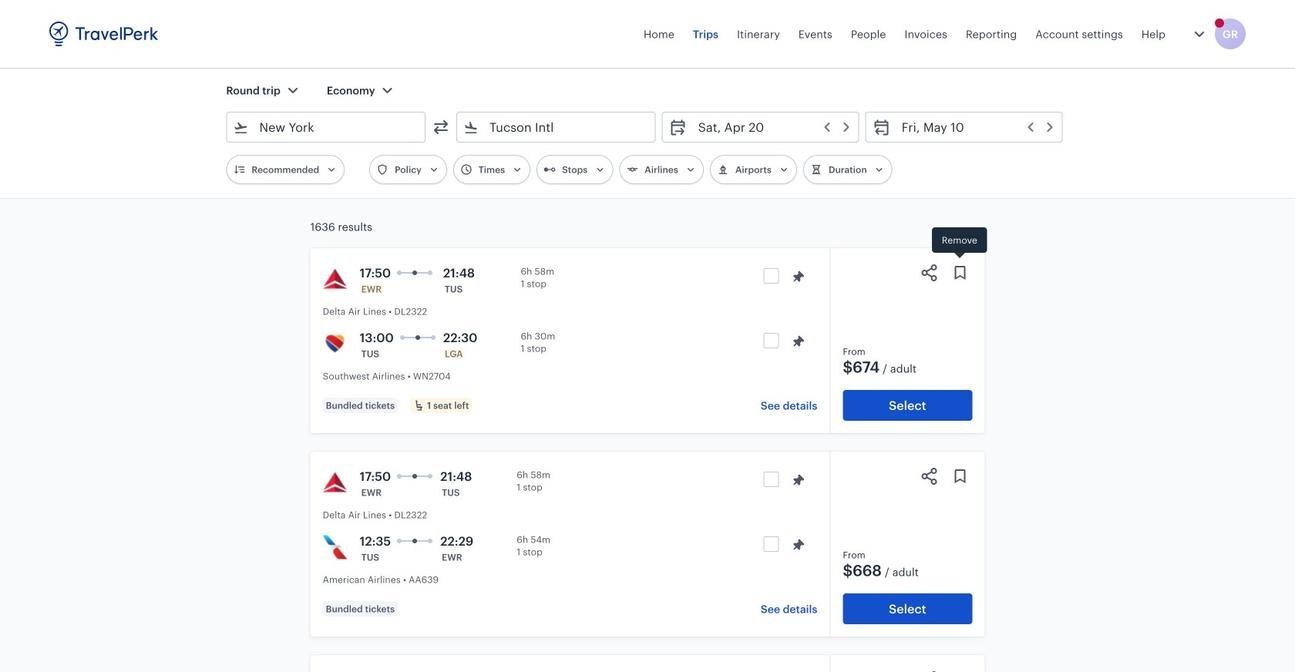 Task type: describe. For each thing, give the bounding box(es) containing it.
american airlines image
[[323, 535, 347, 560]]

Return field
[[891, 115, 1056, 140]]

delta air lines image
[[323, 470, 347, 495]]

From search field
[[249, 115, 405, 140]]



Task type: locate. For each thing, give the bounding box(es) containing it.
Depart field
[[688, 115, 853, 140]]

southwest airlines image
[[323, 332, 347, 356]]

To search field
[[479, 115, 635, 140]]

tooltip
[[932, 227, 987, 260]]

delta air lines image
[[323, 267, 347, 291]]



Task type: vqa. For each thing, say whether or not it's contained in the screenshot.
"Depart" TEXT BOX
no



